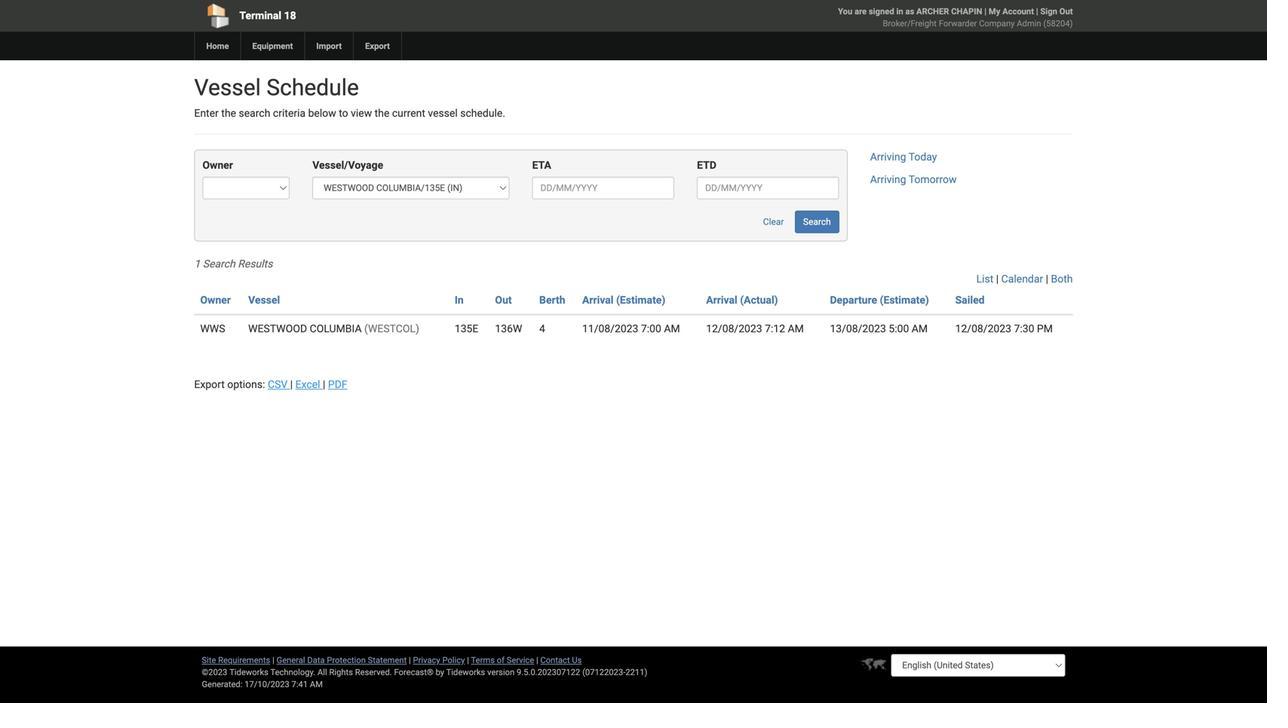 Task type: describe. For each thing, give the bounding box(es) containing it.
12/08/2023 7:12 am
[[706, 323, 804, 335]]

home
[[206, 41, 229, 51]]

pdf link
[[328, 379, 347, 391]]

you
[[838, 6, 853, 16]]

archer
[[916, 6, 949, 16]]

westwood columbia (westcol)
[[248, 323, 419, 335]]

import link
[[304, 32, 353, 60]]

schedule
[[267, 74, 359, 101]]

13/08/2023
[[830, 323, 886, 335]]

contact us link
[[540, 656, 582, 666]]

company
[[979, 18, 1015, 28]]

out inside you are signed in as archer chapin | my account | sign out broker/freight forwarder company admin (58204)
[[1060, 6, 1073, 16]]

criteria
[[273, 107, 306, 120]]

search inside 1 search results list | calendar | both
[[203, 258, 235, 270]]

| left general
[[272, 656, 274, 666]]

import
[[316, 41, 342, 51]]

reserved.
[[355, 668, 392, 678]]

chapin
[[951, 6, 982, 16]]

export for export
[[365, 41, 390, 51]]

pm
[[1037, 323, 1053, 335]]

2211)
[[626, 668, 647, 678]]

search button
[[795, 211, 839, 233]]

csv
[[268, 379, 288, 391]]

results
[[238, 258, 273, 270]]

owner link
[[200, 294, 231, 307]]

generated:
[[202, 680, 242, 690]]

both
[[1051, 273, 1073, 285]]

| up tideworks
[[467, 656, 469, 666]]

you are signed in as archer chapin | my account | sign out broker/freight forwarder company admin (58204)
[[838, 6, 1073, 28]]

ETA text field
[[532, 177, 674, 199]]

terms
[[471, 656, 495, 666]]

eta
[[532, 159, 551, 172]]

terminal 18
[[239, 9, 296, 22]]

arrival for arrival (estimate)
[[582, 294, 614, 307]]

as
[[905, 6, 914, 16]]

contact
[[540, 656, 570, 666]]

0 vertical spatial owner
[[203, 159, 233, 172]]

(07122023-
[[582, 668, 626, 678]]

search
[[239, 107, 270, 120]]

schedule.
[[460, 107, 505, 120]]

version
[[487, 668, 515, 678]]

arriving tomorrow
[[870, 173, 957, 186]]

(actual)
[[740, 294, 778, 307]]

1 vertical spatial out
[[495, 294, 512, 307]]

ETD text field
[[697, 177, 839, 199]]

arriving for arriving today
[[870, 151, 906, 163]]

tomorrow
[[909, 173, 957, 186]]

136w
[[495, 323, 522, 335]]

vessel for vessel schedule enter the search criteria below to view the current vessel schedule.
[[194, 74, 261, 101]]

today
[[909, 151, 937, 163]]

1 search results list | calendar | both
[[194, 258, 1073, 285]]

both link
[[1051, 273, 1073, 285]]

departure
[[830, 294, 877, 307]]

my
[[989, 6, 1000, 16]]

| up forecast®
[[409, 656, 411, 666]]

below
[[308, 107, 336, 120]]

1 vertical spatial owner
[[200, 294, 231, 307]]

arriving today link
[[870, 151, 937, 163]]

forecast®
[[394, 668, 434, 678]]

12/08/2023 for 12/08/2023 7:30 pm
[[955, 323, 1011, 335]]

12/08/2023 7:30 pm
[[955, 323, 1053, 335]]

view
[[351, 107, 372, 120]]

westwood
[[248, 323, 307, 335]]

csv link
[[268, 379, 290, 391]]

pdf
[[328, 379, 347, 391]]

site requirements | general data protection statement | privacy policy | terms of service | contact us ©2023 tideworks technology. all rights reserved. forecast® by tideworks version 9.5.0.202307122 (07122023-2211) generated: 17/10/2023 7:41 am
[[202, 656, 647, 690]]

berth link
[[539, 294, 565, 307]]

all
[[318, 668, 327, 678]]

arrival (actual)
[[706, 294, 778, 307]]

terminal 18 link
[[194, 0, 547, 32]]

(estimate) for arrival (estimate)
[[616, 294, 666, 307]]

5:00
[[889, 323, 909, 335]]

site requirements link
[[202, 656, 270, 666]]

account
[[1003, 6, 1034, 16]]

arriving tomorrow link
[[870, 173, 957, 186]]

7:12
[[765, 323, 785, 335]]

list link
[[976, 273, 994, 285]]

calendar link
[[1001, 273, 1043, 285]]

export for export options: csv | excel | pdf
[[194, 379, 225, 391]]

options:
[[227, 379, 265, 391]]

13/08/2023 5:00 am
[[830, 323, 928, 335]]

general data protection statement link
[[277, 656, 407, 666]]

2 the from the left
[[375, 107, 390, 120]]

data
[[307, 656, 325, 666]]

are
[[855, 6, 867, 16]]

clear
[[763, 217, 784, 227]]

departure (estimate) link
[[830, 294, 929, 307]]



Task type: locate. For each thing, give the bounding box(es) containing it.
out
[[1060, 6, 1073, 16], [495, 294, 512, 307]]

vessel/voyage
[[312, 159, 383, 172]]

2 arrival from the left
[[706, 294, 738, 307]]

am for 12/08/2023 7:12 am
[[788, 323, 804, 335]]

arrival for arrival (actual)
[[706, 294, 738, 307]]

terminal
[[239, 9, 281, 22]]

the right enter
[[221, 107, 236, 120]]

0 horizontal spatial 12/08/2023
[[706, 323, 762, 335]]

(westcol)
[[364, 323, 419, 335]]

2 12/08/2023 from the left
[[955, 323, 1011, 335]]

the right view
[[375, 107, 390, 120]]

arriving up arriving tomorrow
[[870, 151, 906, 163]]

arriving
[[870, 151, 906, 163], [870, 173, 906, 186]]

(estimate) for departure (estimate)
[[880, 294, 929, 307]]

arrival (estimate)
[[582, 294, 666, 307]]

out up 136w
[[495, 294, 512, 307]]

1 12/08/2023 from the left
[[706, 323, 762, 335]]

(58204)
[[1043, 18, 1073, 28]]

vessel link
[[248, 294, 280, 307]]

17/10/2023
[[245, 680, 289, 690]]

9.5.0.202307122
[[517, 668, 580, 678]]

home link
[[194, 32, 240, 60]]

0 horizontal spatial export
[[194, 379, 225, 391]]

7:00
[[641, 323, 661, 335]]

18
[[284, 9, 296, 22]]

1 horizontal spatial 12/08/2023
[[955, 323, 1011, 335]]

| left sign
[[1036, 6, 1038, 16]]

0 vertical spatial vessel
[[194, 74, 261, 101]]

search right 1
[[203, 258, 235, 270]]

requirements
[[218, 656, 270, 666]]

0 horizontal spatial search
[[203, 258, 235, 270]]

tideworks
[[446, 668, 485, 678]]

policy
[[442, 656, 465, 666]]

1 horizontal spatial arrival
[[706, 294, 738, 307]]

wws
[[200, 323, 225, 335]]

broker/freight
[[883, 18, 937, 28]]

vessel
[[428, 107, 458, 120]]

0 horizontal spatial (estimate)
[[616, 294, 666, 307]]

1 vertical spatial arriving
[[870, 173, 906, 186]]

0 horizontal spatial out
[[495, 294, 512, 307]]

berth
[[539, 294, 565, 307]]

vessel up enter
[[194, 74, 261, 101]]

arrival up 11/08/2023 in the top of the page
[[582, 294, 614, 307]]

rights
[[329, 668, 353, 678]]

0 vertical spatial out
[[1060, 6, 1073, 16]]

(estimate)
[[616, 294, 666, 307], [880, 294, 929, 307]]

am right 5:00
[[912, 323, 928, 335]]

0 vertical spatial export
[[365, 41, 390, 51]]

in
[[896, 6, 903, 16]]

search right clear
[[803, 217, 831, 227]]

am inside site requirements | general data protection statement | privacy policy | terms of service | contact us ©2023 tideworks technology. all rights reserved. forecast® by tideworks version 9.5.0.202307122 (07122023-2211) generated: 17/10/2023 7:41 am
[[310, 680, 323, 690]]

export down 'terminal 18' link
[[365, 41, 390, 51]]

list
[[976, 273, 994, 285]]

0 horizontal spatial the
[[221, 107, 236, 120]]

arrival
[[582, 294, 614, 307], [706, 294, 738, 307]]

owner down enter
[[203, 159, 233, 172]]

1 the from the left
[[221, 107, 236, 120]]

search
[[803, 217, 831, 227], [203, 258, 235, 270]]

forwarder
[[939, 18, 977, 28]]

terms of service link
[[471, 656, 534, 666]]

sailed
[[955, 294, 985, 307]]

of
[[497, 656, 505, 666]]

1 arriving from the top
[[870, 151, 906, 163]]

departure (estimate)
[[830, 294, 929, 307]]

| right csv
[[290, 379, 293, 391]]

|
[[985, 6, 987, 16], [1036, 6, 1038, 16], [996, 273, 999, 285], [1046, 273, 1048, 285], [290, 379, 293, 391], [323, 379, 325, 391], [272, 656, 274, 666], [409, 656, 411, 666], [467, 656, 469, 666], [536, 656, 538, 666]]

statement
[[368, 656, 407, 666]]

(estimate) down 1 search results list | calendar | both
[[616, 294, 666, 307]]

7:30
[[1014, 323, 1034, 335]]

1
[[194, 258, 200, 270]]

export link
[[353, 32, 401, 60]]

(estimate) up 5:00
[[880, 294, 929, 307]]

1 horizontal spatial the
[[375, 107, 390, 120]]

1 horizontal spatial (estimate)
[[880, 294, 929, 307]]

sign
[[1040, 6, 1057, 16]]

| left my
[[985, 6, 987, 16]]

| left both
[[1046, 273, 1048, 285]]

vessel up westwood
[[248, 294, 280, 307]]

0 vertical spatial search
[[803, 217, 831, 227]]

1 vertical spatial export
[[194, 379, 225, 391]]

owner
[[203, 159, 233, 172], [200, 294, 231, 307]]

out link
[[495, 294, 512, 307]]

| up 9.5.0.202307122
[[536, 656, 538, 666]]

1 horizontal spatial search
[[803, 217, 831, 227]]

general
[[277, 656, 305, 666]]

0 horizontal spatial arrival
[[582, 294, 614, 307]]

1 horizontal spatial out
[[1060, 6, 1073, 16]]

vessel schedule enter the search criteria below to view the current vessel schedule.
[[194, 74, 505, 120]]

7:41
[[292, 680, 308, 690]]

4
[[539, 323, 545, 335]]

export options: csv | excel | pdf
[[194, 379, 347, 391]]

am right 7:00
[[664, 323, 680, 335]]

12/08/2023 for 12/08/2023 7:12 am
[[706, 323, 762, 335]]

out up (58204) at the right top
[[1060, 6, 1073, 16]]

site
[[202, 656, 216, 666]]

11/08/2023
[[582, 323, 638, 335]]

am down all
[[310, 680, 323, 690]]

arrival left (actual)
[[706, 294, 738, 307]]

| right list 'link'
[[996, 273, 999, 285]]

in
[[455, 294, 464, 307]]

1 vertical spatial vessel
[[248, 294, 280, 307]]

| left pdf
[[323, 379, 325, 391]]

us
[[572, 656, 582, 666]]

arriving today
[[870, 151, 937, 163]]

am for 11/08/2023 7:00 am
[[664, 323, 680, 335]]

12/08/2023 down arrival (actual)
[[706, 323, 762, 335]]

search inside 'button'
[[803, 217, 831, 227]]

vessel
[[194, 74, 261, 101], [248, 294, 280, 307]]

arrival (actual) link
[[706, 294, 778, 307]]

sign out link
[[1040, 6, 1073, 16]]

1 (estimate) from the left
[[616, 294, 666, 307]]

©2023 tideworks
[[202, 668, 268, 678]]

11/08/2023 7:00 am
[[582, 323, 680, 335]]

excel link
[[295, 379, 323, 391]]

135e
[[455, 323, 479, 335]]

1 horizontal spatial export
[[365, 41, 390, 51]]

equipment
[[252, 41, 293, 51]]

2 (estimate) from the left
[[880, 294, 929, 307]]

equipment link
[[240, 32, 304, 60]]

export left options:
[[194, 379, 225, 391]]

1 arrival from the left
[[582, 294, 614, 307]]

am for 13/08/2023 5:00 am
[[912, 323, 928, 335]]

signed
[[869, 6, 894, 16]]

am right 7:12
[[788, 323, 804, 335]]

am
[[664, 323, 680, 335], [788, 323, 804, 335], [912, 323, 928, 335], [310, 680, 323, 690]]

the
[[221, 107, 236, 120], [375, 107, 390, 120]]

vessel for vessel
[[248, 294, 280, 307]]

12/08/2023 down sailed link
[[955, 323, 1011, 335]]

0 vertical spatial arriving
[[870, 151, 906, 163]]

owner up wws
[[200, 294, 231, 307]]

12/08/2023
[[706, 323, 762, 335], [955, 323, 1011, 335]]

by
[[436, 668, 444, 678]]

2 arriving from the top
[[870, 173, 906, 186]]

excel
[[295, 379, 320, 391]]

arriving for arriving tomorrow
[[870, 173, 906, 186]]

sailed link
[[955, 294, 985, 307]]

arriving down arriving today link
[[870, 173, 906, 186]]

in link
[[455, 294, 464, 307]]

enter
[[194, 107, 219, 120]]

vessel inside vessel schedule enter the search criteria below to view the current vessel schedule.
[[194, 74, 261, 101]]

etd
[[697, 159, 717, 172]]

1 vertical spatial search
[[203, 258, 235, 270]]



Task type: vqa. For each thing, say whether or not it's contained in the screenshot.
11/08/2023 7:00 AM
yes



